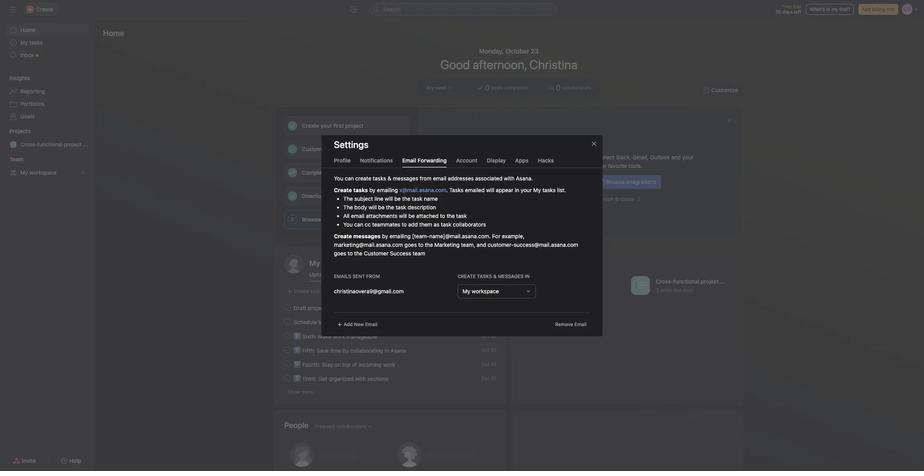 Task type: locate. For each thing, give the bounding box(es) containing it.
collaborators down christina
[[562, 85, 591, 91]]

team
[[413, 250, 425, 256]]

your down asana.
[[521, 186, 532, 193]]

completed
[[376, 271, 405, 278]]

30
[[775, 9, 781, 15], [491, 333, 496, 339], [491, 347, 496, 353], [491, 361, 496, 367], [491, 375, 496, 381]]

1 horizontal spatial collaborators
[[562, 85, 591, 91]]

project
[[64, 141, 82, 148], [701, 278, 719, 285], [308, 304, 326, 311]]

search list box
[[370, 3, 557, 16]]

email left forwarding
[[402, 157, 416, 163]]

finish & close
[[598, 196, 634, 202]]

0 horizontal spatial email
[[365, 321, 377, 327]]

3 oct 30 from the top
[[481, 361, 496, 367]]

schedule
[[294, 319, 317, 325]]

0 vertical spatial cross-
[[20, 141, 37, 148]]

1 vertical spatial by
[[382, 233, 388, 239]]

0 vertical spatial plan
[[83, 141, 94, 148]]

team
[[9, 156, 23, 162]]

be up the attachments on the left top of the page
[[378, 204, 385, 210]]

create
[[302, 122, 319, 129], [334, 186, 352, 193], [334, 233, 352, 239], [294, 288, 309, 294]]

2 oct from the top
[[481, 347, 489, 353]]

collaborators
[[562, 85, 591, 91], [453, 221, 486, 228]]

.
[[446, 186, 448, 193]]

0 horizontal spatial functional
[[37, 141, 62, 148]]

email inside 'button'
[[574, 321, 587, 327]]

1 vertical spatial project
[[701, 278, 719, 285]]

by up line
[[369, 186, 375, 193]]

cross-functional project plan link
[[5, 138, 94, 151]]

my tasks link
[[309, 258, 496, 269]]

2 oct 30 from the top
[[481, 347, 496, 353]]

functional inside projects element
[[37, 141, 62, 148]]

my down the team
[[20, 169, 28, 176]]

1 vertical spatial you
[[343, 221, 353, 228]]

0 vertical spatial email
[[433, 175, 446, 181]]

organized
[[329, 375, 354, 382]]

show more button
[[284, 387, 317, 398]]

completed checkbox for 4️⃣
[[283, 359, 292, 369]]

functional for cross-functional project plan
[[37, 141, 62, 148]]

1 vertical spatial my workspace
[[463, 288, 499, 294]]

completed image for 4️⃣
[[283, 359, 292, 369]]

in right appear
[[515, 186, 519, 193]]

my tasks
[[309, 259, 341, 268]]

by emailing [team-name]@mail.asana.com. for example, marketing@mail.asana.com goes to the marketing team, and customer-success@mail.asana.com goes to the customer success team
[[334, 233, 578, 256]]

task
[[412, 195, 422, 202], [396, 204, 406, 210], [456, 212, 467, 219], [441, 221, 451, 228], [310, 288, 320, 294]]

workspace down cross-functional project plan link in the left of the page
[[29, 169, 57, 176]]

4 oct 30 from the top
[[481, 375, 496, 381]]

the left subject
[[343, 195, 353, 202]]

4 oct 30 button from the top
[[481, 375, 496, 381]]

brief
[[327, 304, 339, 311]]

0 horizontal spatial your
[[321, 122, 332, 129]]

create inside create tasks by emailing x@mail.asana.com . tasks emailed will appear in your my tasks list. the subject line will be the task name the body will be the task description all email attachments will be attached to the task you can cc teammates to add them as task collaborators
[[334, 186, 352, 193]]

0 vertical spatial with
[[504, 175, 514, 181]]

workspace down 'create tasks & messages in'
[[472, 288, 499, 294]]

completed image left the draft
[[283, 303, 292, 312]]

0 horizontal spatial cross-
[[20, 141, 37, 148]]

& left close
[[615, 196, 619, 202]]

0 vertical spatial goes
[[404, 241, 417, 248]]

1 completed checkbox from the top
[[283, 303, 292, 312]]

create inside button
[[294, 288, 309, 294]]

browse integrations
[[302, 216, 353, 223]]

1 horizontal spatial email
[[402, 157, 416, 163]]

you down all
[[343, 221, 353, 228]]

1 horizontal spatial functional
[[673, 278, 699, 285]]

hide sidebar image
[[10, 6, 16, 12]]

the up all
[[343, 204, 353, 210]]

completed image left 5️⃣
[[283, 345, 292, 355]]

completed image
[[283, 303, 292, 312], [283, 331, 292, 341], [283, 345, 292, 355], [283, 359, 292, 369], [283, 373, 292, 383]]

tasks left list.
[[542, 186, 556, 193]]

email inside button
[[365, 321, 377, 327]]

0 horizontal spatial and
[[477, 241, 486, 248]]

can left the cc
[[354, 221, 363, 228]]

0 vertical spatial create
[[355, 175, 371, 181]]

completed checkbox for draft
[[283, 303, 292, 312]]

oct 30 button for 6️⃣ sixth: make work manageable
[[481, 333, 496, 339]]

1 vertical spatial add
[[344, 321, 353, 327]]

collaborators up name]@mail.asana.com.
[[453, 221, 486, 228]]

your right the outlook
[[682, 154, 693, 161]]

completed checkbox left "schedule"
[[283, 317, 292, 327]]

to down [team-
[[418, 241, 423, 248]]

email right new
[[365, 321, 377, 327]]

with down of
[[355, 375, 366, 382]]

asana.
[[516, 175, 533, 181]]

1 horizontal spatial goes
[[404, 241, 417, 248]]

the up the description
[[402, 195, 410, 202]]

30 for 4️⃣ fourth: stay on top of incoming work
[[491, 361, 496, 367]]

2 horizontal spatial project
[[701, 278, 719, 285]]

oct for 3️⃣ third: get organized with sections
[[481, 375, 489, 381]]

1 vertical spatial messages
[[353, 233, 381, 239]]

1 oct 30 button from the top
[[481, 333, 496, 339]]

emails
[[334, 273, 351, 279]]

1 vertical spatial can
[[354, 221, 363, 228]]

1 vertical spatial email
[[351, 212, 364, 219]]

emailing up line
[[377, 186, 398, 193]]

create up the draft
[[294, 288, 309, 294]]

create for create tasks by emailing x@mail.asana.com . tasks emailed will appear in your my tasks list. the subject line will be the task name the body will be the task description all email attachments will be attached to the task you can cc teammates to add them as task collaborators
[[334, 186, 352, 193]]

oct 30 button for 5️⃣ fifth: save time by collaborating in asana
[[481, 347, 496, 353]]

0 horizontal spatial home
[[20, 27, 35, 33]]

you down profile 'button'
[[334, 175, 343, 181]]

0 vertical spatial your
[[321, 122, 332, 129]]

3 completed checkbox from the top
[[283, 345, 292, 355]]

emailed
[[465, 186, 485, 193]]

0 horizontal spatial goes
[[334, 250, 346, 256]]

invite
[[22, 457, 36, 464]]

people
[[284, 420, 308, 429]]

0 horizontal spatial my workspace
[[20, 169, 57, 176]]

plan for cross-functional project plan 3 tasks due soon
[[720, 278, 731, 285]]

1 horizontal spatial cross-
[[656, 278, 673, 285]]

cross- down projects
[[20, 141, 37, 148]]

emailing
[[377, 186, 398, 193], [390, 233, 411, 239]]

0
[[485, 83, 490, 92], [556, 83, 561, 92]]

1 vertical spatial collaborators
[[453, 221, 486, 228]]

notifications
[[360, 157, 393, 163]]

from right sent
[[366, 273, 380, 279]]

& inside 'button'
[[615, 196, 619, 202]]

my inside my workspace dropdown button
[[463, 288, 470, 294]]

1 horizontal spatial plan
[[720, 278, 731, 285]]

be right line
[[394, 195, 401, 202]]

tasks inside cross-functional project plan 3 tasks due soon
[[660, 287, 672, 293]]

create for create task
[[294, 288, 309, 294]]

third:
[[302, 375, 317, 382]]

functional up 'soon' at the right bottom of page
[[673, 278, 699, 285]]

portfolios
[[20, 100, 44, 107]]

0 for collaborators
[[556, 83, 561, 92]]

0 vertical spatial my workspace
[[20, 169, 57, 176]]

1 horizontal spatial email
[[433, 175, 446, 181]]

0 vertical spatial be
[[394, 195, 401, 202]]

in up my workspace dropdown button
[[525, 273, 530, 279]]

1 horizontal spatial from
[[420, 175, 431, 181]]

tasks left the completed
[[491, 85, 503, 91]]

email right remove
[[574, 321, 587, 327]]

and inside by emailing [team-name]@mail.asana.com. for example, marketing@mail.asana.com goes to the marketing team, and customer-success@mail.asana.com goes to the customer success team
[[477, 241, 486, 248]]

task right the as
[[441, 221, 451, 228]]

0 horizontal spatial messages
[[353, 233, 381, 239]]

plan for cross-functional project plan
[[83, 141, 94, 148]]

by down teammates
[[382, 233, 388, 239]]

1 horizontal spatial create
[[458, 273, 476, 279]]

in inside button
[[826, 6, 830, 12]]

1 oct from the top
[[481, 333, 489, 339]]

2 horizontal spatial be
[[408, 212, 415, 219]]

be up add
[[408, 212, 415, 219]]

completed checkbox left 3️⃣
[[283, 373, 292, 383]]

by inside by emailing [team-name]@mail.asana.com. for example, marketing@mail.asana.com goes to the marketing team, and customer-success@mail.asana.com goes to the customer success team
[[382, 233, 388, 239]]

1 horizontal spatial my workspace
[[463, 288, 499, 294]]

0 horizontal spatial create
[[355, 175, 371, 181]]

my down 'create tasks & messages in'
[[463, 288, 470, 294]]

my inside create tasks by emailing x@mail.asana.com . tasks emailed will appear in your my tasks list. the subject line will be the task name the body will be the task description all email attachments will be attached to the task you can cc teammates to add them as task collaborators
[[533, 186, 541, 193]]

0 down christina
[[556, 83, 561, 92]]

0 horizontal spatial from
[[366, 273, 380, 279]]

1 completed image from the top
[[283, 303, 292, 312]]

cross- for cross-functional project plan
[[20, 141, 37, 148]]

2 completed checkbox from the top
[[283, 359, 292, 369]]

my workspace down 'create tasks & messages in'
[[463, 288, 499, 294]]

inbox
[[20, 52, 34, 58]]

messages up x@mail.asana.com
[[393, 175, 418, 181]]

my workspace down the team
[[20, 169, 57, 176]]

0 horizontal spatial add
[[344, 321, 353, 327]]

2 oct 30 button from the top
[[481, 347, 496, 353]]

completed checkbox left 4️⃣
[[283, 359, 292, 369]]

the
[[402, 195, 410, 202], [386, 204, 394, 210], [447, 212, 455, 219], [425, 241, 433, 248], [354, 250, 362, 256]]

with up appear
[[504, 175, 514, 181]]

the
[[343, 195, 353, 202], [343, 204, 353, 210]]

attached
[[416, 212, 439, 219]]

and right team,
[[477, 241, 486, 248]]

overdue button
[[345, 271, 367, 282]]

add inside button
[[344, 321, 353, 327]]

my left list.
[[533, 186, 541, 193]]

2 horizontal spatial your
[[682, 154, 693, 161]]

completed checkbox left "6️⃣"
[[283, 331, 292, 341]]

cross-functional project plan 3 tasks due soon
[[656, 278, 731, 293]]

0 vertical spatial project
[[64, 141, 82, 148]]

create up customize home
[[302, 122, 319, 129]]

2 vertical spatial be
[[408, 212, 415, 219]]

2 vertical spatial messages
[[498, 273, 524, 279]]

the up the attachments on the left top of the page
[[386, 204, 394, 210]]

1 vertical spatial plan
[[720, 278, 731, 285]]

you
[[334, 175, 343, 181], [343, 221, 353, 228]]

2 vertical spatial by
[[343, 347, 349, 354]]

completed image left "6️⃣"
[[283, 331, 292, 341]]

teams element
[[0, 152, 94, 180]]

oct
[[481, 333, 489, 339], [481, 347, 489, 353], [481, 361, 489, 367], [481, 375, 489, 381]]

1 vertical spatial and
[[477, 241, 486, 248]]

1 vertical spatial your
[[682, 154, 693, 161]]

oct 30 for 5️⃣ fifth: save time by collaborating in asana
[[481, 347, 496, 353]]

account button
[[456, 157, 478, 167]]

0 horizontal spatial workspace
[[29, 169, 57, 176]]

1 horizontal spatial by
[[369, 186, 375, 193]]

1 vertical spatial cross-
[[656, 278, 673, 285]]

1 vertical spatial workspace
[[472, 288, 499, 294]]

add new email button
[[334, 319, 381, 330]]

2 completed image from the top
[[283, 331, 292, 341]]

functional up teams element
[[37, 141, 62, 148]]

cross- up '3'
[[656, 278, 673, 285]]

goes up team
[[404, 241, 417, 248]]

1 completed checkbox from the top
[[283, 317, 292, 327]]

create messages
[[334, 233, 381, 239]]

completed checkbox left 5️⃣
[[283, 345, 292, 355]]

from up x@mail.asana.com 'link'
[[420, 175, 431, 181]]

create down all
[[334, 233, 352, 239]]

1 vertical spatial work
[[383, 361, 395, 368]]

plan inside projects element
[[83, 141, 94, 148]]

email inside create tasks by emailing x@mail.asana.com . tasks emailed will appear in your my tasks list. the subject line will be the task name the body will be the task description all email attachments will be attached to the task you can cc teammates to add them as task collaborators
[[351, 212, 364, 219]]

show more
[[288, 389, 313, 395]]

emailing up 'success'
[[390, 233, 411, 239]]

tasks right '3'
[[660, 287, 672, 293]]

3 completed image from the top
[[283, 345, 292, 355]]

tasks up subject
[[353, 186, 368, 193]]

4 completed image from the top
[[283, 359, 292, 369]]

& right 'mobile'
[[348, 193, 352, 199]]

1 horizontal spatial be
[[394, 195, 401, 202]]

1 vertical spatial be
[[378, 204, 385, 210]]

email up .
[[433, 175, 446, 181]]

plan inside cross-functional project plan 3 tasks due soon
[[720, 278, 731, 285]]

0 vertical spatial workspace
[[29, 169, 57, 176]]

4 oct from the top
[[481, 375, 489, 381]]

0 vertical spatial add
[[862, 6, 871, 12]]

cross- inside cross-functional project plan 3 tasks due soon
[[656, 278, 673, 285]]

4 completed checkbox from the top
[[283, 373, 292, 383]]

add inside button
[[862, 6, 871, 12]]

your left first project
[[321, 122, 332, 129]]

project for cross-functional project plan 3 tasks due soon
[[701, 278, 719, 285]]

email
[[402, 157, 416, 163], [365, 321, 377, 327], [574, 321, 587, 327]]

task down upcoming "button"
[[310, 288, 320, 294]]

add for add new email
[[344, 321, 353, 327]]

search button
[[370, 3, 557, 16]]

tasks
[[29, 39, 43, 46], [491, 85, 503, 91], [373, 175, 386, 181], [353, 186, 368, 193], [542, 186, 556, 193], [477, 273, 492, 279], [660, 287, 672, 293]]

0 vertical spatial by
[[369, 186, 375, 193]]

23
[[531, 48, 538, 55]]

0 vertical spatial completed checkbox
[[283, 303, 292, 312]]

project inside cross-functional project plan 3 tasks due soon
[[701, 278, 719, 285]]

cross- inside projects element
[[20, 141, 37, 148]]

2 vertical spatial your
[[521, 186, 532, 193]]

projects button
[[0, 127, 31, 135]]

5 completed image from the top
[[283, 373, 292, 383]]

oct 30
[[481, 333, 496, 339], [481, 347, 496, 353], [481, 361, 496, 367], [481, 375, 496, 381]]

home
[[20, 27, 35, 33], [103, 29, 124, 37]]

of
[[352, 361, 357, 368]]

by right time
[[343, 347, 349, 354]]

3 oct from the top
[[481, 361, 489, 367]]

2 horizontal spatial messages
[[498, 273, 524, 279]]

2 completed checkbox from the top
[[283, 331, 292, 341]]

first project
[[333, 122, 364, 129]]

will right line
[[385, 195, 393, 202]]

1 horizontal spatial 0
[[556, 83, 561, 92]]

0 horizontal spatial by
[[343, 347, 349, 354]]

1 horizontal spatial workspace
[[472, 288, 499, 294]]

0 vertical spatial and
[[671, 154, 681, 161]]

task up the description
[[412, 195, 422, 202]]

0 horizontal spatial work
[[333, 333, 345, 340]]

0 vertical spatial emailing
[[377, 186, 398, 193]]

1 vertical spatial from
[[366, 273, 380, 279]]

1 vertical spatial completed checkbox
[[283, 359, 292, 369]]

tasks up my workspace dropdown button
[[477, 273, 492, 279]]

3 oct 30 button from the top
[[481, 361, 496, 367]]

projects element
[[0, 124, 94, 152]]

messages up "marketing@mail.asana.com"
[[353, 233, 381, 239]]

1 horizontal spatial add
[[862, 6, 871, 12]]

0 vertical spatial can
[[345, 175, 354, 181]]

can inside create tasks by emailing x@mail.asana.com . tasks emailed will appear in your my tasks list. the subject line will be the task name the body will be the task description all email attachments will be attached to the task you can cc teammates to add them as task collaborators
[[354, 221, 363, 228]]

1 vertical spatial emailing
[[390, 233, 411, 239]]

completed checkbox left the draft
[[283, 303, 292, 312]]

complete
[[302, 169, 327, 176]]

completed image for draft
[[283, 303, 292, 312]]

0 horizontal spatial email
[[351, 212, 364, 219]]

search
[[383, 6, 401, 12]]

free
[[782, 4, 792, 9]]

in left my
[[826, 6, 830, 12]]

emails sent from
[[334, 273, 380, 279]]

0 vertical spatial work
[[333, 333, 345, 340]]

1 horizontal spatial messages
[[393, 175, 418, 181]]

goals
[[20, 113, 35, 120]]

Completed checkbox
[[283, 303, 292, 312], [283, 359, 292, 369]]

inbox link
[[5, 49, 89, 61]]

create down your profile on the top left
[[334, 186, 352, 193]]

2 0 from the left
[[556, 83, 561, 92]]

your inside connect slack, gmail, outlook and your other favorite tools.
[[682, 154, 693, 161]]

0 horizontal spatial collaborators
[[453, 221, 486, 228]]

fourth:
[[302, 361, 320, 368]]

add left billing
[[862, 6, 871, 12]]

2 horizontal spatial email
[[574, 321, 587, 327]]

my up inbox
[[20, 39, 28, 46]]

notifications button
[[360, 157, 393, 167]]

completed image for 6️⃣
[[283, 331, 292, 341]]

tasks up inbox
[[29, 39, 43, 46]]

Completed checkbox
[[283, 317, 292, 327], [283, 331, 292, 341], [283, 345, 292, 355], [283, 373, 292, 383]]

0 horizontal spatial project
[[64, 141, 82, 148]]

profile button
[[334, 157, 351, 167]]

email down body
[[351, 212, 364, 219]]

1 horizontal spatial your
[[521, 186, 532, 193]]

remove email button
[[552, 319, 590, 330]]

completed image left 4️⃣
[[283, 359, 292, 369]]

0 horizontal spatial plan
[[83, 141, 94, 148]]

to down create messages
[[348, 250, 353, 256]]

and inside connect slack, gmail, outlook and your other favorite tools.
[[671, 154, 681, 161]]

messages up my workspace dropdown button
[[498, 273, 524, 279]]

the down "marketing@mail.asana.com"
[[354, 250, 362, 256]]

top
[[342, 361, 351, 368]]

as
[[434, 221, 439, 228]]

create up desktop apps
[[355, 175, 371, 181]]

& down notifications button
[[388, 175, 391, 181]]

create down team,
[[458, 273, 476, 279]]

2 horizontal spatial by
[[382, 233, 388, 239]]

download mobile & desktop apps
[[302, 193, 388, 199]]

my tasks
[[20, 39, 43, 46]]

functional inside cross-functional project plan 3 tasks due soon
[[673, 278, 699, 285]]

can down profile 'button'
[[345, 175, 354, 181]]

addresses
[[448, 175, 474, 181]]

goes up my tasks
[[334, 250, 346, 256]]

can
[[345, 175, 354, 181], [354, 221, 363, 228]]

add left new
[[344, 321, 353, 327]]

0 horizontal spatial 0
[[485, 83, 490, 92]]

time
[[330, 347, 341, 354]]

1 vertical spatial the
[[343, 204, 353, 210]]

save
[[317, 347, 329, 354]]

4️⃣
[[294, 361, 301, 368]]

completed image left 3️⃣
[[283, 373, 292, 383]]

favorite
[[608, 162, 627, 169]]

desktop apps
[[353, 193, 388, 199]]

work right make
[[333, 333, 345, 340]]

0 vertical spatial messages
[[393, 175, 418, 181]]

1 oct 30 from the top
[[481, 333, 496, 339]]

create tasks & messages in
[[458, 273, 530, 279]]

good
[[440, 57, 470, 72]]

1 horizontal spatial project
[[308, 304, 326, 311]]

0 vertical spatial the
[[343, 195, 353, 202]]

1 horizontal spatial and
[[671, 154, 681, 161]]

work
[[333, 333, 345, 340], [383, 361, 395, 368]]

0 vertical spatial functional
[[37, 141, 62, 148]]

work down asana
[[383, 361, 395, 368]]

close image
[[591, 140, 597, 147]]

success
[[390, 250, 411, 256]]

1 vertical spatial with
[[355, 375, 366, 382]]

1 0 from the left
[[485, 83, 490, 92]]

create tasks by emailing x@mail.asana.com . tasks emailed will appear in your my tasks list. the subject line will be the task name the body will be the task description all email attachments will be attached to the task you can cc teammates to add them as task collaborators
[[334, 186, 566, 228]]

home inside global element
[[20, 27, 35, 33]]

oct for 6️⃣ sixth: make work manageable
[[481, 333, 489, 339]]



Task type: vqa. For each thing, say whether or not it's contained in the screenshot.
Finish & close
yes



Task type: describe. For each thing, give the bounding box(es) containing it.
0 vertical spatial you
[[334, 175, 343, 181]]

left
[[794, 9, 801, 15]]

upcoming
[[309, 271, 336, 278]]

completed image for 5️⃣
[[283, 345, 292, 355]]

1 horizontal spatial with
[[504, 175, 514, 181]]

completed checkbox for 5️⃣
[[283, 345, 292, 355]]

description
[[408, 204, 436, 210]]

hacks
[[538, 157, 554, 163]]

5️⃣
[[294, 347, 301, 354]]

in left asana
[[385, 347, 389, 354]]

my inside my tasks link
[[20, 39, 28, 46]]

schedule kickoff meeting
[[294, 319, 358, 325]]

settings
[[334, 139, 369, 150]]

kickoff
[[319, 319, 336, 325]]

finish & close button
[[593, 192, 647, 206]]

tasks inside global element
[[29, 39, 43, 46]]

completed checkbox for 6️⃣
[[283, 331, 292, 341]]

forwarding
[[418, 157, 447, 163]]

browse
[[606, 178, 625, 185]]

0 vertical spatial from
[[420, 175, 431, 181]]

& up my workspace dropdown button
[[493, 273, 497, 279]]

email forwarding
[[402, 157, 447, 163]]

0 horizontal spatial be
[[378, 204, 385, 210]]

5️⃣ fifth: save time by collaborating in asana
[[294, 347, 406, 354]]

oct 30 button for 4️⃣ fourth: stay on top of incoming work
[[481, 361, 496, 367]]

add billing info
[[862, 6, 895, 12]]

oct for 5️⃣ fifth: save time by collaborating in asana
[[481, 347, 489, 353]]

completed
[[504, 85, 528, 91]]

2 vertical spatial project
[[308, 304, 326, 311]]

0 vertical spatial collaborators
[[562, 85, 591, 91]]

close image
[[726, 117, 733, 123]]

christinaovera9@gmail.com
[[334, 288, 404, 294]]

make
[[318, 333, 331, 340]]

create your first project
[[302, 122, 364, 129]]

oct 30 for 3️⃣ third: get organized with sections
[[481, 375, 496, 381]]

invite button
[[7, 454, 41, 468]]

create for create messages
[[334, 233, 352, 239]]

add billing info button
[[858, 4, 898, 15]]

more
[[301, 389, 313, 395]]

by inside create tasks by emailing x@mail.asana.com . tasks emailed will appear in your my tasks list. the subject line will be the task name the body will be the task description all email attachments will be attached to the task you can cc teammates to add them as task collaborators
[[369, 186, 375, 193]]

october
[[505, 48, 529, 55]]

your inside create tasks by emailing x@mail.asana.com . tasks emailed will appear in your my tasks list. the subject line will be the task name the body will be the task description all email attachments will be attached to the task you can cc teammates to add them as task collaborators
[[521, 186, 532, 193]]

afternoon,
[[473, 57, 527, 72]]

my tasks link
[[5, 36, 89, 49]]

task left the description
[[396, 204, 406, 210]]

the down [team-
[[425, 241, 433, 248]]

oct 30 button for 3️⃣ third: get organized with sections
[[481, 375, 496, 381]]

6️⃣
[[294, 333, 301, 340]]

0 horizontal spatial with
[[355, 375, 366, 382]]

cc
[[365, 221, 371, 228]]

2 the from the top
[[343, 204, 353, 210]]

create task
[[294, 288, 320, 294]]

associated
[[475, 175, 502, 181]]

4️⃣ fourth: stay on top of incoming work
[[294, 361, 395, 368]]

apps button
[[515, 157, 529, 167]]

list.
[[557, 186, 566, 193]]

attachments
[[366, 212, 397, 219]]

name]@mail.asana.com.
[[429, 233, 491, 239]]

completed checkbox for 3️⃣
[[283, 373, 292, 383]]

1 vertical spatial create
[[458, 273, 476, 279]]

functional for cross-functional project plan 3 tasks due soon
[[673, 278, 699, 285]]

in inside create tasks by emailing x@mail.asana.com . tasks emailed will appear in your my tasks list. the subject line will be the task name the body will be the task description all email attachments will be attached to the task you can cc teammates to add them as task collaborators
[[515, 186, 519, 193]]

to left add
[[402, 221, 407, 228]]

global element
[[0, 19, 94, 66]]

team,
[[461, 241, 475, 248]]

insights button
[[0, 74, 30, 82]]

insights element
[[0, 71, 94, 124]]

all
[[343, 212, 350, 219]]

workspace inside my workspace link
[[29, 169, 57, 176]]

oct for 4️⃣ fourth: stay on top of incoming work
[[481, 361, 489, 367]]

my workspace inside teams element
[[20, 169, 57, 176]]

apps
[[515, 157, 529, 163]]

create for create your first project
[[302, 122, 319, 129]]

finish
[[598, 196, 614, 202]]

gmail,
[[633, 154, 649, 161]]

outlook
[[650, 154, 670, 161]]

1 the from the top
[[343, 195, 353, 202]]

1 horizontal spatial work
[[383, 361, 395, 368]]

will up teammates
[[399, 212, 407, 219]]

draft project brief
[[294, 304, 339, 311]]

add new email
[[344, 321, 377, 327]]

my workspace link
[[5, 166, 89, 179]]

add for add billing info
[[862, 6, 871, 12]]

30 for 3️⃣ third: get organized with sections
[[491, 375, 496, 381]]

oct 30 for 6️⃣ sixth: make work manageable
[[481, 333, 496, 339]]

emailing inside create tasks by emailing x@mail.asana.com . tasks emailed will appear in your my tasks list. the subject line will be the task name the body will be the task description all email attachments will be attached to the task you can cc teammates to add them as task collaborators
[[377, 186, 398, 193]]

30 for 6️⃣ sixth: make work manageable
[[491, 333, 496, 339]]

body
[[354, 204, 367, 210]]

emailing inside by emailing [team-name]@mail.asana.com. for example, marketing@mail.asana.com goes to the marketing team, and customer-success@mail.asana.com goes to the customer success team
[[390, 233, 411, 239]]

sent
[[353, 273, 365, 279]]

customer
[[364, 250, 389, 256]]

collaborators inside create tasks by emailing x@mail.asana.com . tasks emailed will appear in your my tasks list. the subject line will be the task name the body will be the task description all email attachments will be attached to the task you can cc teammates to add them as task collaborators
[[453, 221, 486, 228]]

days
[[783, 9, 793, 15]]

info
[[887, 6, 895, 12]]

billing
[[872, 6, 885, 12]]

what's in my trial?
[[810, 6, 850, 12]]

add profile photo image
[[284, 255, 303, 273]]

marketing@mail.asana.com
[[334, 241, 403, 248]]

customize button
[[699, 83, 743, 97]]

oct 30 for 4️⃣ fourth: stay on top of incoming work
[[481, 361, 496, 367]]

list image
[[636, 281, 645, 290]]

will down line
[[369, 204, 377, 210]]

cross- for cross-functional project plan 3 tasks due soon
[[656, 278, 673, 285]]

complete your profile
[[302, 169, 358, 176]]

1 vertical spatial goes
[[334, 250, 346, 256]]

incoming
[[359, 361, 382, 368]]

add
[[408, 221, 418, 228]]

show
[[288, 389, 300, 395]]

on
[[334, 361, 341, 368]]

5
[[291, 216, 294, 223]]

the up name]@mail.asana.com.
[[447, 212, 455, 219]]

you inside create tasks by emailing x@mail.asana.com . tasks emailed will appear in your my tasks list. the subject line will be the task name the body will be the task description all email attachments will be attached to the task you can cc teammates to add them as task collaborators
[[343, 221, 353, 228]]

my workspace inside dropdown button
[[463, 288, 499, 294]]

workspace inside my workspace dropdown button
[[472, 288, 499, 294]]

task inside button
[[310, 288, 320, 294]]

projects
[[9, 128, 31, 134]]

completed image for 3️⃣
[[283, 373, 292, 383]]

get
[[318, 375, 327, 382]]

monday, october 23 good afternoon, christina
[[440, 48, 578, 72]]

email inside "button"
[[402, 157, 416, 163]]

my inside my workspace link
[[20, 169, 28, 176]]

my workspace button
[[458, 284, 536, 298]]

cross-functional project plan
[[20, 141, 94, 148]]

remove
[[555, 321, 573, 327]]

team button
[[0, 155, 23, 163]]

fifth:
[[302, 347, 315, 354]]

task up name]@mail.asana.com.
[[456, 212, 467, 219]]

3️⃣ third: get organized with sections
[[294, 375, 389, 382]]

to right attached on the left of page
[[440, 212, 445, 219]]

tasks down notifications button
[[373, 175, 386, 181]]

completed button
[[376, 271, 405, 282]]

project for cross-functional project plan
[[64, 141, 82, 148]]

home link
[[5, 24, 89, 36]]

what's
[[810, 6, 825, 12]]

monday,
[[479, 48, 504, 55]]

1 horizontal spatial home
[[103, 29, 124, 37]]

remove email
[[555, 321, 587, 327]]

30 inside free trial 30 days left
[[775, 9, 781, 15]]

mobile
[[329, 193, 346, 199]]

0 for tasks completed
[[485, 83, 490, 92]]

will down associated
[[486, 186, 494, 193]]

asana
[[391, 347, 406, 354]]

completed image
[[283, 317, 292, 327]]

30 for 5️⃣ fifth: save time by collaborating in asana
[[491, 347, 496, 353]]

overdue
[[345, 271, 367, 278]]

completed checkbox for schedule
[[283, 317, 292, 327]]

appear
[[496, 186, 513, 193]]



